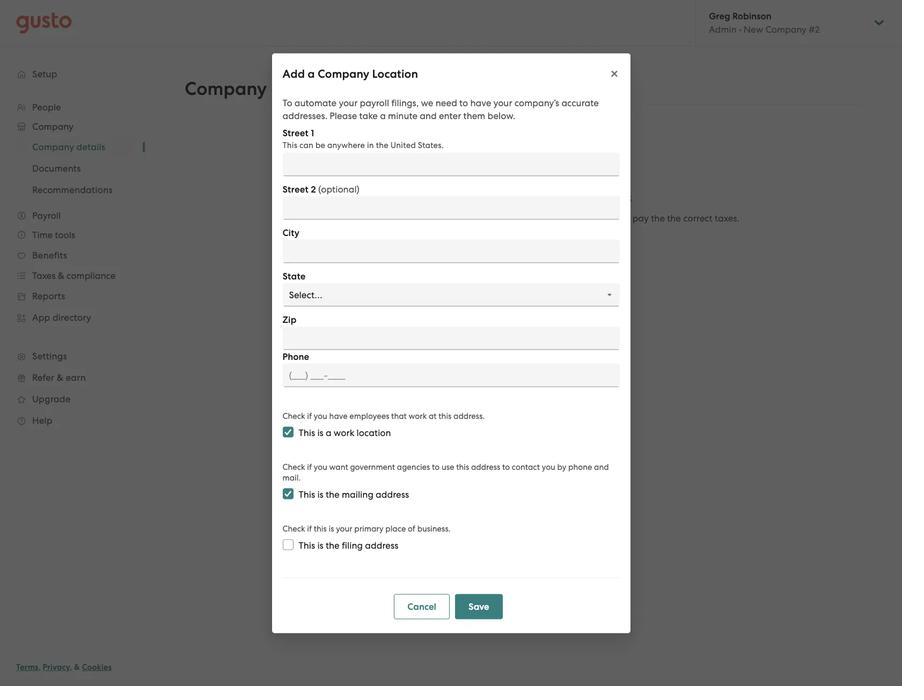 Task type: describe. For each thing, give the bounding box(es) containing it.
can inside tell us where your company is located so we can properly file your forms and pay the the correct taxes. ready? let's start.
[[496, 213, 512, 224]]

government
[[350, 462, 395, 472]]

Zip field
[[283, 326, 620, 350]]

your right where on the top
[[364, 213, 383, 224]]

and inside tell us where your company is located so we can properly file your forms and pay the the correct taxes. ready? let's start.
[[614, 213, 631, 224]]

mail.
[[283, 473, 301, 483]]

1
[[311, 127, 314, 139]]

tell
[[308, 213, 322, 224]]

at
[[429, 411, 437, 421]]

save button
[[455, 594, 503, 619]]

located
[[435, 213, 467, 224]]

1 , from the left
[[38, 663, 41, 673]]

payroll
[[360, 97, 389, 108]]

to
[[283, 97, 292, 108]]

2
[[311, 184, 316, 195]]

location
[[357, 427, 391, 438]]

contact
[[512, 462, 540, 472]]

you for the
[[314, 462, 327, 472]]

privacy
[[43, 663, 70, 673]]

by
[[557, 462, 567, 472]]

check for this is the mailing address
[[283, 462, 305, 472]]

your right file
[[567, 213, 585, 224]]

united
[[391, 140, 416, 150]]

is up this is the filing address
[[329, 524, 334, 534]]

&
[[74, 663, 80, 673]]

state
[[283, 271, 306, 282]]

terms
[[16, 663, 38, 673]]

let's
[[520, 226, 538, 236]]

company locations
[[185, 78, 352, 100]]

cancel
[[408, 601, 436, 613]]

correct
[[683, 213, 713, 224]]

filings,
[[392, 97, 419, 108]]

them
[[464, 110, 486, 121]]

filing
[[342, 540, 363, 551]]

phone
[[568, 462, 592, 472]]

business.
[[417, 524, 451, 534]]

is for this is a work location
[[317, 427, 324, 438]]

check if you want government agencies to use this address to contact you by phone and mail.
[[283, 462, 609, 483]]

0 horizontal spatial a
[[308, 67, 315, 81]]

cookies
[[82, 663, 112, 673]]

1 horizontal spatial a
[[326, 427, 332, 438]]

if for this is a work location
[[307, 411, 312, 421]]

Phone text field
[[283, 363, 620, 387]]

this for this is the mailing address
[[299, 489, 315, 500]]

Street 1 field
[[283, 152, 620, 176]]

this for this is a work location
[[299, 427, 315, 438]]

forms
[[588, 213, 611, 224]]

add company location dialog
[[272, 53, 630, 633]]

company for add a company location
[[318, 67, 370, 81]]

we inside tell us where your company is located so we can properly file your forms and pay the the correct taxes. ready? let's start.
[[481, 213, 494, 224]]

1 horizontal spatial work
[[409, 411, 427, 421]]

file
[[552, 213, 564, 224]]

check for this is the filing address
[[283, 524, 305, 534]]

city
[[283, 227, 300, 238]]

City field
[[283, 239, 620, 263]]

and inside check if you want government agencies to use this address to contact you by phone and mail.
[[594, 462, 609, 472]]

the right the pay
[[651, 213, 665, 224]]

zip
[[283, 314, 297, 325]]

home image
[[16, 12, 72, 34]]

place
[[386, 524, 406, 534]]

your
[[450, 188, 482, 207]]

0 horizontal spatial to
[[432, 462, 440, 472]]

1 vertical spatial work
[[334, 427, 354, 438]]

address inside check if you want government agencies to use this address to contact you by phone and mail.
[[471, 462, 500, 472]]

cookies button
[[82, 661, 112, 674]]

minute
[[388, 110, 418, 121]]

addresses
[[559, 188, 632, 207]]

terms link
[[16, 663, 38, 673]]

you left by
[[542, 462, 556, 472]]

company's
[[515, 97, 559, 108]]

be
[[316, 140, 325, 150]]

your up please
[[339, 97, 358, 108]]

pay
[[633, 213, 649, 224]]

This is the filing address checkbox
[[283, 540, 293, 550]]

where
[[336, 213, 362, 224]]

address.
[[454, 411, 485, 421]]

phone
[[283, 351, 309, 362]]

accurate
[[562, 97, 599, 108]]

save
[[469, 601, 489, 613]]

use
[[442, 462, 454, 472]]

anywhere
[[327, 140, 365, 150]]

need
[[436, 97, 457, 108]]

automate
[[295, 97, 337, 108]]

0 horizontal spatial company
[[185, 78, 267, 100]]

this is a work location
[[299, 427, 391, 438]]

to automate your payroll filings, we need to have your company's accurate addresses. please take a minute and enter them below.
[[283, 97, 599, 121]]



Task type: vqa. For each thing, say whether or not it's contained in the screenshot.


Task type: locate. For each thing, give the bounding box(es) containing it.
1 vertical spatial and
[[614, 213, 631, 224]]

street 1 this can be anywhere in the united states.
[[283, 127, 444, 150]]

taxes.
[[715, 213, 740, 224]]

the left the mailing
[[326, 489, 340, 500]]

1 horizontal spatial to
[[460, 97, 468, 108]]

locations
[[271, 78, 352, 100]]

we right so
[[481, 213, 494, 224]]

below.
[[488, 110, 516, 121]]

can down 1
[[300, 140, 314, 150]]

if up this is a work location
[[307, 411, 312, 421]]

2 vertical spatial a
[[326, 427, 332, 438]]

2 horizontal spatial company
[[486, 188, 555, 207]]

This is a work location checkbox
[[283, 427, 293, 438]]

check up this is the filing address option
[[283, 524, 305, 534]]

1 horizontal spatial add
[[416, 188, 446, 207]]

0 horizontal spatial we
[[421, 97, 433, 108]]

to left contact
[[502, 462, 510, 472]]

,
[[38, 663, 41, 673], [70, 663, 72, 673]]

2 horizontal spatial and
[[614, 213, 631, 224]]

check inside check if you want government agencies to use this address to contact you by phone and mail.
[[283, 462, 305, 472]]

street for 1
[[283, 127, 309, 139]]

2 vertical spatial this
[[314, 524, 327, 534]]

check if this is your primary place of business.
[[283, 524, 451, 534]]

is
[[427, 213, 433, 224], [317, 427, 324, 438], [317, 489, 324, 500], [329, 524, 334, 534], [317, 540, 324, 551]]

address down primary
[[365, 540, 399, 551]]

add inside dialog
[[283, 67, 305, 81]]

enter
[[439, 110, 461, 121]]

can up ready?
[[496, 213, 512, 224]]

this up this is the filing address
[[314, 524, 327, 534]]

1 vertical spatial we
[[481, 213, 494, 224]]

0 vertical spatial check
[[283, 411, 305, 421]]

street for 2
[[283, 184, 309, 195]]

1 vertical spatial add
[[416, 188, 446, 207]]

if up this is the filing address
[[307, 524, 312, 534]]

add for add a company location
[[283, 67, 305, 81]]

is for this is the mailing address
[[317, 489, 324, 500]]

start.
[[540, 226, 562, 236]]

is right this is a work location option
[[317, 427, 324, 438]]

this right this is the filing address option
[[299, 540, 315, 551]]

check up this is a work location option
[[283, 411, 305, 421]]

this
[[283, 140, 297, 150], [299, 427, 315, 438], [299, 489, 315, 500], [299, 540, 315, 551]]

have inside 'to automate your payroll filings, we need to have your company's accurate addresses. please take a minute and enter them below.'
[[471, 97, 491, 108]]

this for location
[[439, 411, 452, 421]]

1 if from the top
[[307, 411, 312, 421]]

and left enter
[[420, 110, 437, 121]]

if
[[307, 411, 312, 421], [307, 462, 312, 472], [307, 524, 312, 534]]

you up this is a work location
[[314, 411, 327, 421]]

states.
[[418, 140, 444, 150]]

2 , from the left
[[70, 663, 72, 673]]

1 vertical spatial a
[[380, 110, 386, 121]]

we left the need
[[421, 97, 433, 108]]

0 horizontal spatial and
[[420, 110, 437, 121]]

company for add your company addresses
[[486, 188, 555, 207]]

add
[[283, 67, 305, 81], [416, 188, 446, 207]]

so
[[470, 213, 479, 224]]

2 horizontal spatial to
[[502, 462, 510, 472]]

company
[[385, 213, 425, 224]]

to
[[460, 97, 468, 108], [432, 462, 440, 472], [502, 462, 510, 472]]

1 vertical spatial have
[[329, 411, 348, 421]]

your up this is the filing address
[[336, 524, 353, 534]]

work left location
[[334, 427, 354, 438]]

1 vertical spatial if
[[307, 462, 312, 472]]

if inside check if you want government agencies to use this address to contact you by phone and mail.
[[307, 462, 312, 472]]

1 horizontal spatial can
[[496, 213, 512, 224]]

0 vertical spatial and
[[420, 110, 437, 121]]

1 horizontal spatial and
[[594, 462, 609, 472]]

2 vertical spatial address
[[365, 540, 399, 551]]

the left filing
[[326, 540, 340, 551]]

can
[[300, 140, 314, 150], [496, 213, 512, 224]]

0 vertical spatial address
[[471, 462, 500, 472]]

us
[[324, 213, 333, 224]]

0 vertical spatial have
[[471, 97, 491, 108]]

0 vertical spatial if
[[307, 411, 312, 421]]

if for this is the mailing address
[[307, 462, 312, 472]]

this left be
[[283, 140, 297, 150]]

1 horizontal spatial this
[[439, 411, 452, 421]]

company addresses image
[[504, 135, 544, 174]]

0 horizontal spatial have
[[329, 411, 348, 421]]

2 if from the top
[[307, 462, 312, 472]]

your
[[339, 97, 358, 108], [494, 97, 512, 108], [364, 213, 383, 224], [567, 213, 585, 224], [336, 524, 353, 534]]

address for this is the filing address
[[365, 540, 399, 551]]

1 street from the top
[[283, 127, 309, 139]]

properly
[[514, 213, 549, 224]]

1 horizontal spatial we
[[481, 213, 494, 224]]

add up located
[[416, 188, 446, 207]]

the inside street 1 this can be anywhere in the united states.
[[376, 140, 389, 150]]

0 vertical spatial work
[[409, 411, 427, 421]]

please
[[330, 110, 357, 121]]

privacy link
[[43, 663, 70, 673]]

the right the "in" on the left top of the page
[[376, 140, 389, 150]]

1 vertical spatial this
[[456, 462, 469, 472]]

this for this is the filing address
[[299, 540, 315, 551]]

have up them
[[471, 97, 491, 108]]

a
[[308, 67, 315, 81], [380, 110, 386, 121], [326, 427, 332, 438]]

address for this is the mailing address
[[376, 489, 409, 500]]

2 horizontal spatial a
[[380, 110, 386, 121]]

we
[[421, 97, 433, 108], [481, 213, 494, 224]]

this right this is a work location option
[[299, 427, 315, 438]]

address
[[471, 462, 500, 472], [376, 489, 409, 500], [365, 540, 399, 551]]

and right phone
[[594, 462, 609, 472]]

street
[[283, 127, 309, 139], [283, 184, 309, 195]]

this is the filing address
[[299, 540, 399, 551]]

in
[[367, 140, 374, 150]]

company
[[318, 67, 370, 81], [185, 78, 267, 100], [486, 188, 555, 207]]

is right this is the mailing address option
[[317, 489, 324, 500]]

2 horizontal spatial this
[[456, 462, 469, 472]]

check for this is a work location
[[283, 411, 305, 421]]

1 vertical spatial address
[[376, 489, 409, 500]]

1 vertical spatial street
[[283, 184, 309, 195]]

take
[[359, 110, 378, 121]]

this for address
[[456, 462, 469, 472]]

and inside 'to automate your payroll filings, we need to have your company's accurate addresses. please take a minute and enter them below.'
[[420, 110, 437, 121]]

want
[[329, 462, 348, 472]]

2 vertical spatial if
[[307, 524, 312, 534]]

this right this is the mailing address option
[[299, 489, 315, 500]]

add for add your company addresses
[[416, 188, 446, 207]]

0 vertical spatial a
[[308, 67, 315, 81]]

we inside 'to automate your payroll filings, we need to have your company's accurate addresses. please take a minute and enter them below.'
[[421, 97, 433, 108]]

0 horizontal spatial work
[[334, 427, 354, 438]]

is left located
[[427, 213, 433, 224]]

this right at in the left of the page
[[439, 411, 452, 421]]

you left 'want'
[[314, 462, 327, 472]]

this inside street 1 this can be anywhere in the united states.
[[283, 140, 297, 150]]

1 horizontal spatial company
[[318, 67, 370, 81]]

1 horizontal spatial have
[[471, 97, 491, 108]]

and left the pay
[[614, 213, 631, 224]]

0 horizontal spatial ,
[[38, 663, 41, 673]]

this
[[439, 411, 452, 421], [456, 462, 469, 472], [314, 524, 327, 534]]

street 2 (optional)
[[283, 184, 360, 195]]

the left correct
[[667, 213, 681, 224]]

to left the use
[[432, 462, 440, 472]]

3 if from the top
[[307, 524, 312, 534]]

add a company location
[[283, 67, 418, 81]]

1 vertical spatial can
[[496, 213, 512, 224]]

check if you have employees that work at this address.
[[283, 411, 485, 421]]

a inside 'to automate your payroll filings, we need to have your company's accurate addresses. please take a minute and enter them below.'
[[380, 110, 386, 121]]

1 check from the top
[[283, 411, 305, 421]]

if for this is the filing address
[[307, 524, 312, 534]]

this inside check if you want government agencies to use this address to contact you by phone and mail.
[[456, 462, 469, 472]]

if left 'want'
[[307, 462, 312, 472]]

add up to
[[283, 67, 305, 81]]

1 vertical spatial check
[[283, 462, 305, 472]]

addresses.
[[283, 110, 328, 121]]

0 vertical spatial this
[[439, 411, 452, 421]]

, left "&"
[[70, 663, 72, 673]]

This is the mailing address checkbox
[[283, 489, 293, 499]]

of
[[408, 524, 415, 534]]

this right the use
[[456, 462, 469, 472]]

check
[[283, 411, 305, 421], [283, 462, 305, 472], [283, 524, 305, 534]]

(optional)
[[318, 184, 360, 194]]

0 vertical spatial can
[[300, 140, 314, 150]]

have up this is a work location
[[329, 411, 348, 421]]

can inside street 1 this can be anywhere in the united states.
[[300, 140, 314, 150]]

1 horizontal spatial ,
[[70, 663, 72, 673]]

check up mail.
[[283, 462, 305, 472]]

0 horizontal spatial add
[[283, 67, 305, 81]]

2 check from the top
[[283, 462, 305, 472]]

a right take
[[380, 110, 386, 121]]

street inside street 1 this can be anywhere in the united states.
[[283, 127, 309, 139]]

location
[[372, 67, 418, 81]]

0 vertical spatial street
[[283, 127, 309, 139]]

agencies
[[397, 462, 430, 472]]

cancel button
[[394, 594, 450, 619]]

you for a
[[314, 411, 327, 421]]

work left at in the left of the page
[[409, 411, 427, 421]]

a up automate
[[308, 67, 315, 81]]

0 horizontal spatial can
[[300, 140, 314, 150]]

2 vertical spatial and
[[594, 462, 609, 472]]

account menu element
[[695, 0, 886, 46]]

is for this is the filing address
[[317, 540, 324, 551]]

employees
[[350, 411, 389, 421]]

a up 'want'
[[326, 427, 332, 438]]

address down government
[[376, 489, 409, 500]]

add your company addresses
[[416, 188, 632, 207]]

this is the mailing address
[[299, 489, 409, 500]]

street left 1
[[283, 127, 309, 139]]

2 street from the top
[[283, 184, 309, 195]]

primary
[[354, 524, 384, 534]]

that
[[391, 411, 407, 421]]

company inside dialog
[[318, 67, 370, 81]]

your up the below. at right top
[[494, 97, 512, 108]]

0 vertical spatial add
[[283, 67, 305, 81]]

tell us where your company is located so we can properly file your forms and pay the the correct taxes. ready? let's start.
[[308, 213, 740, 236]]

street left 2
[[283, 184, 309, 195]]

mailing
[[342, 489, 374, 500]]

2 vertical spatial check
[[283, 524, 305, 534]]

is left filing
[[317, 540, 324, 551]]

to up them
[[460, 97, 468, 108]]

0 horizontal spatial this
[[314, 524, 327, 534]]

is inside tell us where your company is located so we can properly file your forms and pay the the correct taxes. ready? let's start.
[[427, 213, 433, 224]]

address right the use
[[471, 462, 500, 472]]

terms , privacy , & cookies
[[16, 663, 112, 673]]

3 check from the top
[[283, 524, 305, 534]]

ready?
[[486, 226, 518, 236]]

work
[[409, 411, 427, 421], [334, 427, 354, 438]]

you
[[314, 411, 327, 421], [314, 462, 327, 472], [542, 462, 556, 472]]

, left privacy
[[38, 663, 41, 673]]

to inside 'to automate your payroll filings, we need to have your company's accurate addresses. please take a minute and enter them below.'
[[460, 97, 468, 108]]

0 vertical spatial we
[[421, 97, 433, 108]]

Street 2 field
[[283, 196, 620, 220]]



